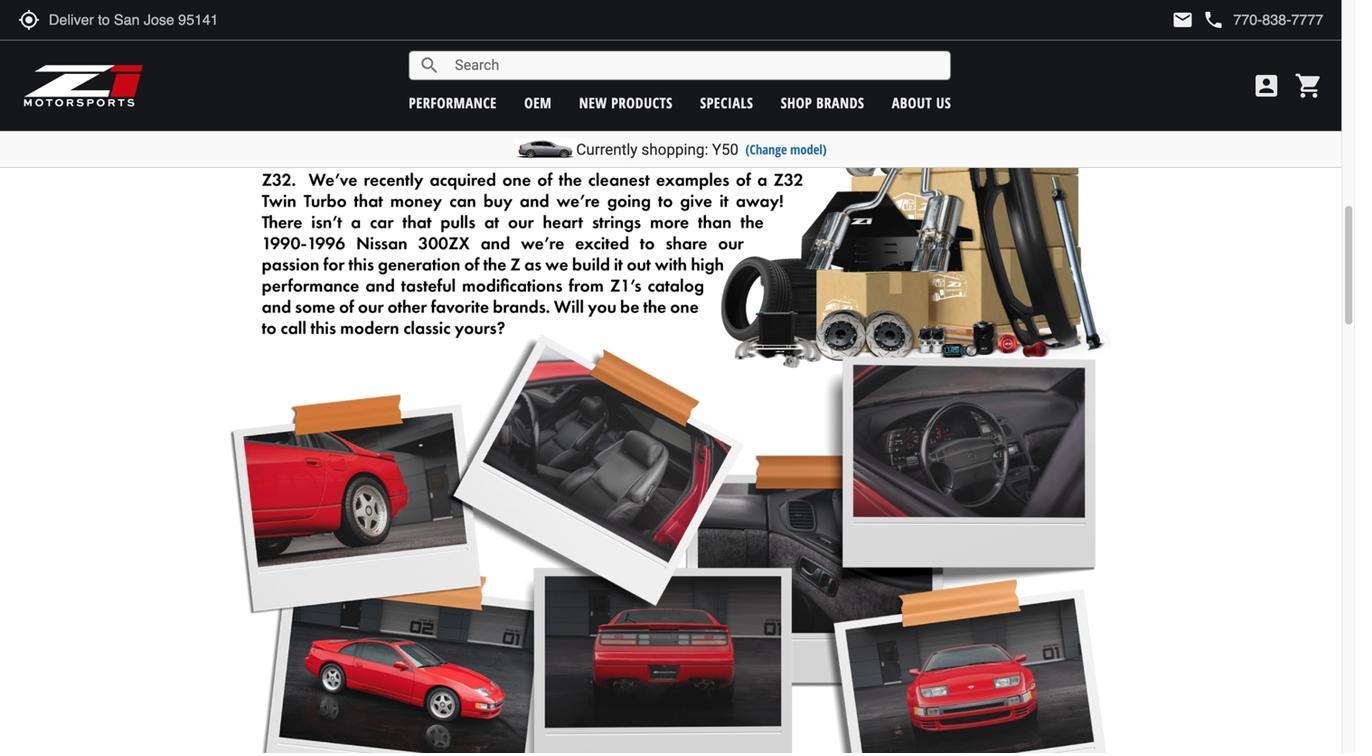 Task type: vqa. For each thing, say whether or not it's contained in the screenshot.
the "Currently shopping: Y50 (Change model)"
yes



Task type: describe. For each thing, give the bounding box(es) containing it.
currently
[[576, 141, 638, 159]]

mail link
[[1172, 9, 1194, 31]]

new
[[579, 93, 607, 113]]

phone
[[1203, 9, 1224, 31]]

(change
[[745, 141, 787, 158]]

performance
[[409, 93, 497, 113]]

new products link
[[579, 93, 673, 113]]

mail
[[1172, 9, 1194, 31]]

search
[[419, 55, 440, 76]]

oem
[[524, 93, 552, 113]]

us
[[936, 93, 951, 113]]

my_location
[[18, 9, 40, 31]]

account_box link
[[1248, 71, 1286, 100]]

shopping_cart
[[1295, 71, 1323, 100]]

model)
[[790, 141, 827, 158]]

z1 motorsports logo image
[[23, 63, 144, 108]]

brands
[[816, 93, 864, 113]]

specials link
[[700, 93, 753, 113]]

oem link
[[524, 93, 552, 113]]

about us link
[[892, 93, 951, 113]]

specials
[[700, 93, 753, 113]]

y50
[[712, 141, 739, 159]]

(change model) link
[[745, 141, 827, 158]]



Task type: locate. For each thing, give the bounding box(es) containing it.
products
[[611, 93, 673, 113]]

shop
[[781, 93, 812, 113]]

phone link
[[1203, 9, 1323, 31]]

shop brands
[[781, 93, 864, 113]]

currently shopping: y50 (change model)
[[576, 141, 827, 159]]

about us
[[892, 93, 951, 113]]

about
[[892, 93, 932, 113]]

Search search field
[[440, 52, 950, 79]]

performance link
[[409, 93, 497, 113]]

account_box
[[1252, 71, 1281, 100]]

new products
[[579, 93, 673, 113]]

mail phone
[[1172, 9, 1224, 31]]

shop brands link
[[781, 93, 864, 113]]

shopping_cart link
[[1290, 71, 1323, 100]]

shopping:
[[641, 141, 708, 159]]



